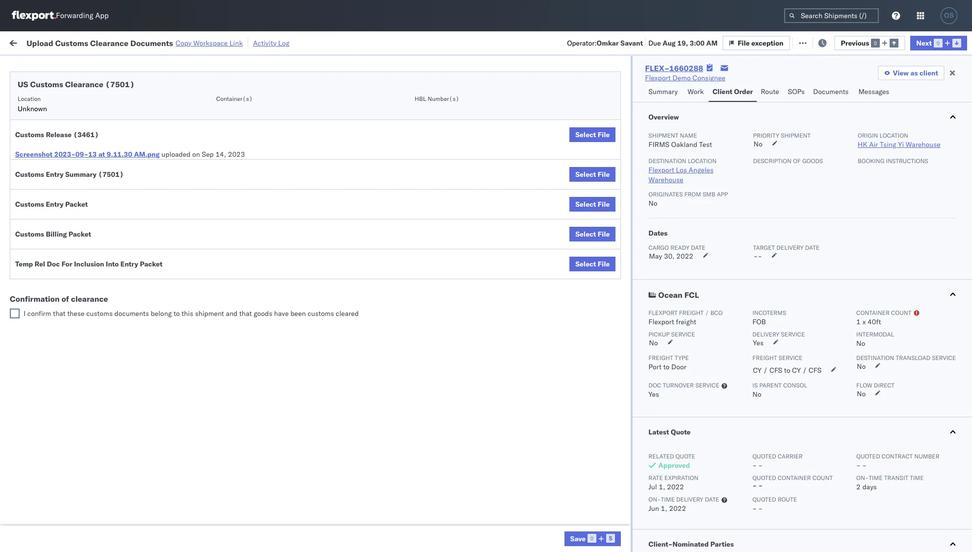Task type: describe. For each thing, give the bounding box(es) containing it.
1 horizontal spatial 14,
[[233, 250, 244, 258]]

0 vertical spatial freight
[[679, 310, 704, 317]]

4 resize handle column header from the left
[[383, 76, 394, 553]]

am right "3:00"
[[707, 39, 718, 47]]

omkar savant for 2nd "schedule delivery appointment" button from the top of the page
[[869, 163, 913, 172]]

no up flow
[[857, 363, 866, 371]]

1 vertical spatial doc
[[649, 382, 662, 390]]

status
[[54, 61, 71, 68]]

overview
[[649, 113, 679, 122]]

1 edt, from the top
[[202, 98, 218, 107]]

schedule pickup from los angeles, ca for fifth schedule pickup from los angeles, ca link from the top
[[23, 314, 143, 323]]

client-nominated parties button
[[633, 530, 972, 553]]

0 horizontal spatial work
[[107, 38, 124, 47]]

savant for 2nd "schedule delivery appointment" button from the top of the page schedule delivery appointment link
[[891, 163, 913, 172]]

operator
[[869, 80, 893, 87]]

freight for freight service
[[753, 355, 777, 362]]

am left sep
[[189, 142, 201, 150]]

ocean inside button
[[659, 290, 683, 300]]

4 nyku9743990 from the top
[[664, 530, 712, 539]]

2 vertical spatial packet
[[140, 260, 163, 269]]

2 horizontal spatial time
[[910, 475, 924, 482]]

angeles, for confirm pickup from los angeles, ca link
[[101, 271, 128, 279]]

1 lhuu7894563, from the top
[[664, 228, 715, 236]]

40ft
[[868, 318, 881, 327]]

priority
[[753, 132, 780, 139]]

(7501) for customs entry summary (7501)
[[98, 170, 124, 179]]

2 nyku9743990 from the top
[[664, 444, 712, 452]]

screenshot
[[15, 150, 53, 159]]

los up 13
[[92, 141, 103, 150]]

6 ceau7522281, from the top
[[664, 206, 714, 215]]

3 hlxu6269489, from the top
[[716, 141, 766, 150]]

client order
[[713, 87, 753, 96]]

4 maeu9408431 from the top
[[734, 487, 784, 496]]

oakland
[[671, 140, 698, 149]]

flexport inside destination location flexport los angeles warehouse
[[649, 166, 675, 175]]

omkar for third "schedule delivery appointment" button from the bottom
[[869, 98, 890, 107]]

temp rel doc for inclusion into entry packet
[[15, 260, 163, 269]]

759 at risk
[[181, 38, 215, 47]]

from for fifth schedule pickup from los angeles, ca link from the bottom
[[76, 119, 91, 128]]

4 flex-2130387 from the top
[[593, 465, 644, 474]]

ocean fcl for fifth schedule pickup from los angeles, ca link from the bottom
[[329, 120, 364, 129]]

this
[[182, 310, 193, 318]]

2 cfs from the left
[[809, 367, 822, 375]]

30,
[[664, 252, 675, 261]]

test inside shipment name firms oakland test
[[699, 140, 712, 149]]

9 resize handle column header from the left
[[852, 76, 864, 553]]

pickup for confirm pickup from rotterdam, netherlands button
[[49, 525, 71, 534]]

count inside the quoted container count - -
[[813, 475, 833, 482]]

2:59 am est, jan 13, 2023
[[173, 314, 261, 323]]

2022 inside "quoted contract number - - rate expiration jul 1, 2022"
[[667, 483, 684, 492]]

ca for 3rd schedule pickup from los angeles, ca link from the bottom of the page
[[134, 184, 143, 193]]

select for customs entry summary (7501)
[[576, 170, 596, 179]]

/ inside flexport freight / bco flexport freight
[[706, 310, 709, 317]]

6 schedule from the top
[[23, 227, 52, 236]]

5 2130387 from the top
[[614, 487, 644, 496]]

documents for upload customs clearance documents copy workspace link
[[130, 38, 173, 48]]

2 lhuu7894563, uetu5238478 from the top
[[664, 249, 764, 258]]

6 ceau7522281, hlxu6269489, hlxu8034992 from the top
[[664, 206, 816, 215]]

2 flex-2130387 from the top
[[593, 357, 644, 366]]

delivery for 2nd "schedule delivery appointment" button from the top of the page
[[53, 163, 79, 171]]

4 1889466 from the top
[[614, 293, 644, 302]]

(0)
[[160, 38, 173, 47]]

flow
[[857, 382, 873, 390]]

from inside originates from smb app no
[[685, 191, 701, 198]]

customs left billing
[[15, 230, 44, 239]]

date up parties
[[705, 497, 720, 504]]

hk air tsing yi warehouse link
[[858, 140, 941, 149]]

3 zimu3048342 from the top
[[734, 530, 781, 539]]

2 1846748 from the top
[[614, 120, 644, 129]]

1 hlxu6269489, from the top
[[716, 98, 766, 107]]

target delivery date
[[753, 244, 820, 252]]

2 flex-1889466 from the top
[[593, 250, 644, 258]]

doc turnover service
[[649, 382, 720, 390]]

sops button
[[784, 83, 810, 102]]

aug
[[663, 39, 676, 47]]

schedule delivery appointment link for first "schedule delivery appointment" button from the bottom of the page
[[23, 249, 121, 258]]

dec for 14,
[[219, 250, 232, 258]]

quoted for quoted carrier - -
[[753, 453, 777, 461]]

5 schedule pickup from los angeles, ca button from the top
[[23, 313, 143, 324]]

of for description
[[793, 158, 801, 165]]

pickup for second 'schedule pickup from los angeles, ca' button from the bottom
[[53, 227, 75, 236]]

filtered
[[10, 60, 34, 69]]

fcl for fifth schedule pickup from los angeles, ca link from the bottom
[[351, 120, 364, 129]]

on- for on-time transit time 2 days
[[857, 475, 869, 482]]

destination for service
[[857, 355, 895, 362]]

pickup for fourth 'schedule pickup from los angeles, ca' button from the bottom of the page
[[53, 141, 75, 150]]

customs up the screenshot
[[15, 131, 44, 139]]

5, for fifth schedule pickup from los angeles, ca link from the bottom
[[234, 120, 240, 129]]

jul
[[649, 483, 657, 492]]

documents for upload customs clearance documents
[[109, 206, 145, 215]]

9,
[[233, 206, 240, 215]]

1 2130387 from the top
[[614, 336, 644, 345]]

3 1889466 from the top
[[614, 271, 644, 280]]

x
[[863, 318, 866, 327]]

Search Work text field
[[642, 35, 749, 50]]

clearance for upload customs clearance documents
[[76, 206, 107, 215]]

1 1889466 from the top
[[614, 228, 644, 237]]

origin
[[858, 132, 878, 139]]

shipment
[[649, 132, 679, 139]]

7:00 pm est, dec 23, 2022
[[173, 271, 262, 280]]

select file button for customs release (3461)
[[570, 128, 616, 142]]

3 ceau7522281, from the top
[[664, 141, 714, 150]]

0 vertical spatial goods
[[803, 158, 823, 165]]

los inside destination location flexport los angeles warehouse
[[676, 166, 687, 175]]

fcl for fifth schedule pickup from los angeles, ca link from the top
[[351, 314, 364, 323]]

10 resize handle column header from the left
[[922, 76, 934, 553]]

1 flex-2130384 from the top
[[593, 422, 644, 431]]

205 on track
[[226, 38, 266, 47]]

1 zimu3048342 from the top
[[734, 422, 781, 431]]

1 customs from the left
[[86, 310, 113, 318]]

copy workspace link button
[[176, 39, 243, 47]]

3 1846748 from the top
[[614, 142, 644, 150]]

latest
[[649, 428, 669, 437]]

0 horizontal spatial summary
[[65, 170, 97, 179]]

4 lhuu7894563, uetu5238478 from the top
[[664, 292, 764, 301]]

3 schedule from the top
[[23, 141, 52, 150]]

confirm delivery link
[[23, 292, 75, 302]]

pickup up freight type port to door
[[649, 331, 670, 339]]

los down clearance
[[92, 314, 103, 323]]

yi
[[898, 140, 904, 149]]

schedule pickup from los angeles, ca for fifth schedule pickup from los angeles, ca link from the bottom
[[23, 119, 143, 128]]

2 hlxu8034992 from the top
[[768, 120, 816, 129]]

temp
[[15, 260, 33, 269]]

5 ceau7522281, from the top
[[664, 184, 714, 193]]

appointment for first "schedule delivery appointment" button from the bottom of the page
[[80, 249, 121, 258]]

1 horizontal spatial exception
[[818, 38, 850, 47]]

2:59 for fourth 'schedule pickup from los angeles, ca' button from the bottom of the page
[[173, 142, 188, 150]]

2 hlxu6269489, from the top
[[716, 120, 766, 129]]

1 horizontal spatial on
[[241, 38, 248, 47]]

fcl inside button
[[685, 290, 699, 300]]

flex-1660288 link
[[645, 63, 704, 73]]

number(s)
[[428, 95, 460, 103]]

3 schedule delivery appointment button from the top
[[23, 249, 121, 259]]

blocked,
[[121, 61, 145, 68]]

1 schedule pickup from los angeles, ca link from the top
[[23, 119, 143, 129]]

select file for temp rel doc for inclusion into entry packet
[[576, 260, 610, 269]]

hbl
[[415, 95, 426, 103]]

upload customs clearance documents copy workspace link
[[26, 38, 243, 48]]

customs down the screenshot
[[15, 170, 44, 179]]

select file button for customs billing packet
[[570, 227, 616, 242]]

0 vertical spatial doc
[[47, 260, 60, 269]]

1 schedule pickup from los angeles, ca button from the top
[[23, 119, 143, 130]]

upload customs clearance documents button
[[23, 205, 145, 216]]

quote
[[671, 428, 691, 437]]

3 uetu5238478 from the top
[[716, 271, 764, 280]]

customs up "customs billing packet"
[[15, 200, 44, 209]]

fob
[[753, 318, 766, 327]]

delivery for first "schedule delivery appointment" button from the bottom of the page
[[53, 249, 79, 258]]

and
[[226, 310, 238, 318]]

hk
[[858, 140, 868, 149]]

forwarding
[[56, 11, 93, 20]]

transload
[[896, 355, 931, 362]]

1 schedule from the top
[[23, 98, 52, 107]]

0 horizontal spatial to
[[174, 310, 180, 318]]

0 horizontal spatial app
[[95, 11, 109, 20]]

7:00
[[173, 271, 188, 280]]

service down flexport freight / bco flexport freight
[[671, 331, 695, 339]]

confirm pickup from rotterdam, netherlands
[[23, 525, 123, 543]]

upload customs clearance documents
[[23, 206, 145, 215]]

5 1846748 from the top
[[614, 185, 644, 194]]

service right turnover
[[696, 382, 720, 390]]

schedule delivery appointment link for third "schedule delivery appointment" button from the bottom
[[23, 97, 121, 107]]

1 cfs from the left
[[770, 367, 783, 375]]

1 horizontal spatial work
[[688, 87, 704, 96]]

4 5, from the top
[[234, 163, 240, 172]]

confirm for confirm pickup from rotterdam, netherlands
[[23, 525, 48, 534]]

1 vertical spatial 1,
[[661, 505, 668, 514]]

angeles, for 2nd schedule pickup from los angeles, ca link from the top of the page
[[105, 141, 132, 150]]

0 horizontal spatial delivery
[[677, 497, 704, 504]]

2 flex-1846748 from the top
[[593, 120, 644, 129]]

1 horizontal spatial yes
[[753, 339, 764, 348]]

work
[[28, 36, 53, 49]]

on-time transit time 2 days
[[857, 475, 924, 492]]

customs release (3461)
[[15, 131, 99, 139]]

3 schedule pickup from los angeles, ca link from the top
[[23, 184, 143, 194]]

cargo ready date
[[649, 244, 706, 252]]

message (0)
[[132, 38, 173, 47]]

2 2130387 from the top
[[614, 357, 644, 366]]

integration
[[470, 530, 503, 539]]

delivery for third "schedule delivery appointment" button from the bottom
[[53, 98, 79, 107]]

6 1846748 from the top
[[614, 206, 644, 215]]

for
[[94, 61, 102, 68]]

msdu7304509
[[664, 314, 714, 323]]

appointment for third "schedule delivery appointment" button from the bottom
[[80, 98, 121, 107]]

jun 1, 2022
[[649, 505, 686, 514]]

3 gvcu5265864 from the top
[[664, 465, 712, 474]]

1 maeu9408431 from the top
[[734, 336, 784, 345]]

confirm delivery
[[23, 292, 75, 301]]

no down flow
[[857, 390, 866, 399]]

abcdefg78456546 for 2:59 am est, dec 14, 2022
[[734, 250, 800, 258]]

fcl for schedule delivery appointment link associated with first "schedule delivery appointment" button from the bottom of the page
[[351, 250, 364, 258]]

route
[[761, 87, 779, 96]]

service
[[779, 355, 803, 362]]

3 lhuu7894563, uetu5238478 from the top
[[664, 271, 764, 280]]

4 flex-2130384 from the top
[[593, 530, 644, 539]]

originates
[[649, 191, 683, 198]]

2 2130384 from the top
[[614, 444, 644, 453]]

location
[[18, 95, 41, 103]]

link
[[230, 39, 243, 47]]

1 schedule delivery appointment button from the top
[[23, 97, 121, 108]]

schedule pickup from los angeles, ca for 2nd schedule pickup from los angeles, ca link from the top of the page
[[23, 141, 143, 150]]

confirm for confirm pickup from los angeles, ca
[[23, 271, 48, 279]]

angeles, for 3rd schedule pickup from los angeles, ca link from the bottom of the page
[[105, 184, 132, 193]]

los up upload customs clearance documents 'link'
[[92, 184, 103, 193]]

incoterms fob
[[753, 310, 787, 327]]

1 vertical spatial at
[[98, 150, 105, 159]]

to for cy / cfs to cy / cfs
[[784, 367, 791, 375]]

from for second schedule pickup from los angeles, ca link from the bottom of the page
[[76, 227, 91, 236]]

2:59 for first "schedule delivery appointment" button from the bottom of the page
[[173, 250, 188, 258]]

5, for 2nd schedule pickup from los angeles, ca link from the top of the page
[[234, 142, 240, 150]]

8 schedule from the top
[[23, 314, 52, 323]]

2 schedule pickup from los angeles, ca button from the top
[[23, 141, 143, 151]]

schedule delivery appointment for 2nd "schedule delivery appointment" button from the top of the page schedule delivery appointment link
[[23, 163, 121, 171]]

4 ceau7522281, hlxu6269489, hlxu8034992 from the top
[[664, 163, 816, 172]]

6 flex-1846748 from the top
[[593, 206, 644, 215]]

ocean fcl for confirm pickup from los angeles, ca link
[[329, 271, 364, 280]]

pm
[[189, 271, 200, 280]]

app inside originates from smb app no
[[717, 191, 728, 198]]

workspace
[[193, 39, 228, 47]]

4 edt, from the top
[[202, 163, 218, 172]]

previous button
[[834, 36, 906, 50]]

customs entry packet
[[15, 200, 88, 209]]

quoted for quoted container count - -
[[753, 475, 777, 482]]

2 2:59 am edt, nov 5, 2022 from the top
[[173, 120, 259, 129]]

ca for confirm pickup from los angeles, ca link
[[130, 271, 139, 279]]

am right the 2:00
[[189, 206, 201, 215]]

select file button for customs entry packet
[[570, 197, 616, 212]]

ca for 2nd schedule pickup from los angeles, ca link from the top of the page
[[134, 141, 143, 150]]

1660288
[[670, 63, 704, 73]]

pickup for confirm pickup from los angeles, ca button
[[49, 271, 71, 279]]

8 resize handle column header from the left
[[717, 76, 729, 553]]

file for customs entry packet
[[598, 200, 610, 209]]

los down upload customs clearance documents 'button'
[[92, 227, 103, 236]]

summary button
[[645, 83, 684, 102]]

inclusion
[[74, 260, 104, 269]]

confirm delivery button
[[23, 292, 75, 302]]

ca for second schedule pickup from los angeles, ca link from the bottom of the page
[[134, 227, 143, 236]]

customs up the :
[[55, 38, 88, 48]]

3 lhuu7894563, from the top
[[664, 271, 715, 280]]

sep
[[202, 150, 214, 159]]

6 hlxu8034992 from the top
[[768, 206, 816, 215]]

shipment name firms oakland test
[[649, 132, 712, 149]]

flow direct
[[857, 382, 895, 390]]

service up service
[[781, 331, 805, 339]]

activity
[[253, 39, 277, 47]]

no down pickup service
[[649, 339, 658, 348]]

0 vertical spatial omkar
[[597, 39, 619, 47]]

omkar for 2nd "schedule delivery appointment" button from the top of the page
[[869, 163, 890, 172]]

select for temp rel doc for inclusion into entry packet
[[576, 260, 596, 269]]

1 gvcu5265864 from the top
[[664, 336, 712, 344]]

am left jan
[[189, 314, 201, 323]]

from for 2nd schedule pickup from los angeles, ca link from the top of the page
[[76, 141, 91, 150]]

transit
[[885, 475, 909, 482]]

cy / cfs to cy / cfs
[[753, 367, 822, 375]]

1 x 40ft
[[857, 318, 881, 327]]

numbers for container numbers
[[664, 84, 688, 91]]

account
[[520, 530, 546, 539]]

ocean fcl for 3rd schedule pickup from los angeles, ca link from the bottom of the page
[[329, 185, 364, 194]]

approved
[[659, 462, 690, 471]]

client-nominated parties
[[649, 541, 734, 550]]

activity log
[[253, 39, 290, 47]]

est, for 14,
[[202, 250, 217, 258]]

0 vertical spatial delivery
[[777, 244, 804, 252]]

4 hlxu6269489, from the top
[[716, 163, 766, 172]]

3 flex-1846748 from the top
[[593, 142, 644, 150]]

date for --
[[805, 244, 820, 252]]

4 2:59 am edt, nov 5, 2022 from the top
[[173, 163, 259, 172]]

est, for 9,
[[202, 206, 217, 215]]

select file for customs billing packet
[[576, 230, 610, 239]]

dates
[[649, 229, 668, 238]]

cleared
[[336, 310, 359, 318]]

0 vertical spatial 14,
[[216, 150, 226, 159]]

ca for fifth schedule pickup from los angeles, ca link from the bottom
[[134, 119, 143, 128]]

container numbers button
[[659, 74, 719, 92]]

test123456 for third "schedule delivery appointment" button from the bottom
[[734, 98, 775, 107]]

am up pm
[[189, 250, 201, 258]]

4 flex-1889466 from the top
[[593, 293, 644, 302]]

1 flex-1846748 from the top
[[593, 98, 644, 107]]

no down priority
[[754, 140, 763, 149]]



Task type: vqa. For each thing, say whether or not it's contained in the screenshot.
third Flex-2130384 from the bottom
yes



Task type: locate. For each thing, give the bounding box(es) containing it.
quoted for quoted contract number - - rate expiration jul 1, 2022
[[857, 453, 880, 461]]

pickup for 5th 'schedule pickup from los angeles, ca' button from the top of the page
[[53, 314, 75, 323]]

angeles, for fifth schedule pickup from los angeles, ca link from the top
[[105, 314, 132, 323]]

2 vertical spatial zimu3048342
[[734, 530, 781, 539]]

2 select from the top
[[576, 170, 596, 179]]

entry for packet
[[46, 200, 64, 209]]

2130387 up the 1662119
[[614, 357, 644, 366]]

1 vertical spatial test123456
[[734, 142, 775, 150]]

turnover
[[663, 382, 694, 390]]

1, inside "quoted contract number - - rate expiration jul 1, 2022"
[[659, 483, 666, 492]]

2 that from the left
[[239, 310, 252, 318]]

summary down '09-'
[[65, 170, 97, 179]]

5 schedule pickup from los angeles, ca from the top
[[23, 314, 143, 323]]

0 vertical spatial schedule delivery appointment link
[[23, 97, 121, 107]]

1 horizontal spatial numbers
[[770, 80, 794, 87]]

fcl for 3rd schedule pickup from los angeles, ca link from the bottom of the page
[[351, 185, 364, 194]]

edt, up 2:00 am est, nov 9, 2022
[[202, 185, 218, 194]]

0 vertical spatial destination
[[649, 158, 687, 165]]

1 vertical spatial schedule delivery appointment link
[[23, 162, 121, 172]]

ceau7522281, hlxu6269489, hlxu8034992 down angeles in the top right of the page
[[664, 184, 816, 193]]

delivery down fob
[[753, 331, 780, 339]]

schedule delivery appointment button up for
[[23, 249, 121, 259]]

1 horizontal spatial freight
[[753, 355, 777, 362]]

clearance for upload customs clearance documents copy workspace link
[[90, 38, 128, 48]]

quoted for quoted route - -
[[753, 497, 777, 504]]

activity log button
[[253, 37, 290, 49]]

rate
[[649, 475, 663, 482]]

schedule pickup from los angeles, ca button down (3461)
[[23, 141, 143, 151]]

schedule delivery appointment for schedule delivery appointment link corresponding to third "schedule delivery appointment" button from the bottom
[[23, 98, 121, 107]]

1662119
[[614, 379, 644, 388]]

file for customs release (3461)
[[598, 131, 610, 139]]

edt, for fifth schedule pickup from los angeles, ca link from the bottom
[[202, 120, 218, 129]]

3 schedule pickup from los angeles, ca button from the top
[[23, 184, 143, 195]]

2 schedule from the top
[[23, 119, 52, 128]]

packet for customs billing packet
[[69, 230, 91, 239]]

select file for customs release (3461)
[[576, 131, 610, 139]]

ocean fcl for fifth schedule pickup from los angeles, ca link from the top
[[329, 314, 364, 323]]

mbl/mawb numbers button
[[729, 78, 854, 88]]

select for customs entry packet
[[576, 200, 596, 209]]

quoted inside "quoted contract number - - rate expiration jul 1, 2022"
[[857, 453, 880, 461]]

schedule pickup from los angeles, ca button down customs entry summary (7501)
[[23, 184, 143, 195]]

doc down port at the right bottom
[[649, 382, 662, 390]]

5 flex-2130387 from the top
[[593, 487, 644, 496]]

number
[[915, 453, 940, 461]]

1 1846748 from the top
[[614, 98, 644, 107]]

ca inside button
[[130, 271, 139, 279]]

3 edt, from the top
[[202, 142, 218, 150]]

lagerfeld
[[568, 530, 597, 539]]

1 horizontal spatial summary
[[649, 87, 678, 96]]

1 2:59 from the top
[[173, 98, 188, 107]]

4 2130384 from the top
[[614, 530, 644, 539]]

1 lhuu7894563, uetu5238478 from the top
[[664, 228, 764, 236]]

1 vertical spatial upload
[[23, 206, 45, 215]]

angeles, for fifth schedule pickup from los angeles, ca link from the bottom
[[105, 119, 132, 128]]

gvcu5265864 up "abcd1234560"
[[664, 357, 712, 366]]

freight type port to door
[[649, 355, 689, 372]]

1 vertical spatial goods
[[254, 310, 272, 318]]

1 flex-2130387 from the top
[[593, 336, 644, 345]]

2:59 up the 2:00
[[173, 185, 188, 194]]

2 appointment from the top
[[80, 163, 121, 171]]

4 schedule pickup from los angeles, ca from the top
[[23, 227, 143, 236]]

entry for summary
[[46, 170, 64, 179]]

from for fifth schedule pickup from los angeles, ca link from the top
[[76, 314, 91, 323]]

7 schedule from the top
[[23, 249, 52, 258]]

quoted down the quoted carrier - -
[[753, 475, 777, 482]]

5 flex-1846748 from the top
[[593, 185, 644, 194]]

2 2:59 from the top
[[173, 120, 188, 129]]

confirm pickup from los angeles, ca button
[[23, 270, 139, 281]]

import
[[83, 38, 106, 47]]

schedule pickup from los angeles, ca link down (3461)
[[23, 141, 143, 150]]

1 vertical spatial abcdefg78456546
[[734, 271, 800, 280]]

am left the container(s)
[[189, 98, 201, 107]]

1 vertical spatial count
[[813, 475, 833, 482]]

schedule pickup from los angeles, ca button down upload customs clearance documents 'button'
[[23, 227, 143, 238]]

0 vertical spatial count
[[892, 310, 912, 317]]

1 vertical spatial location
[[688, 158, 717, 165]]

clearance inside 'link'
[[76, 206, 107, 215]]

schedule pickup from los angeles, ca up '09-'
[[23, 141, 143, 150]]

container for container count
[[857, 310, 890, 317]]

my work
[[10, 36, 53, 49]]

quoted carrier - -
[[753, 453, 803, 471]]

yes down fob
[[753, 339, 764, 348]]

am down uploaded at left top
[[189, 163, 201, 172]]

3 2:59 from the top
[[173, 142, 188, 150]]

3 2130384 from the top
[[614, 509, 644, 517]]

schedule
[[23, 98, 52, 107], [23, 119, 52, 128], [23, 141, 52, 150], [23, 163, 52, 171], [23, 184, 52, 193], [23, 227, 52, 236], [23, 249, 52, 258], [23, 314, 52, 323]]

1 nyku9743990 from the top
[[664, 422, 712, 431]]

6 resize handle column header from the left
[[561, 76, 573, 553]]

schedule down us
[[23, 98, 52, 107]]

from for confirm pickup from los angeles, ca link
[[72, 271, 87, 279]]

on- for on-time delivery date
[[649, 497, 661, 504]]

2:59 down 'progress'
[[173, 98, 188, 107]]

my
[[10, 36, 25, 49]]

1 vertical spatial of
[[62, 294, 69, 304]]

summary inside button
[[649, 87, 678, 96]]

ceau7522281, down name
[[664, 141, 714, 150]]

2 omkar savant from the top
[[869, 163, 913, 172]]

delivery inside button
[[49, 292, 75, 301]]

to inside freight type port to door
[[664, 363, 670, 372]]

2023 right sep
[[228, 150, 245, 159]]

sops
[[788, 87, 805, 96]]

upload up by: on the top left of the page
[[26, 38, 53, 48]]

1 vertical spatial work
[[688, 87, 704, 96]]

3 5, from the top
[[234, 142, 240, 150]]

2 uetu5238478 from the top
[[716, 249, 764, 258]]

savant left "due"
[[621, 39, 643, 47]]

customs down by: on the top left of the page
[[30, 79, 63, 89]]

0 vertical spatial (7501)
[[105, 79, 135, 89]]

select file button for customs entry summary (7501)
[[570, 167, 616, 182]]

0 vertical spatial dec
[[219, 250, 232, 258]]

0 vertical spatial savant
[[621, 39, 643, 47]]

2 flex-2130384 from the top
[[593, 444, 644, 453]]

4 lhuu7894563, from the top
[[664, 292, 715, 301]]

schedule delivery appointment link
[[23, 97, 121, 107], [23, 162, 121, 172], [23, 249, 121, 258]]

2 ceau7522281, hlxu6269489, hlxu8034992 from the top
[[664, 120, 816, 129]]

edt, down snoozed
[[202, 98, 218, 107]]

1 2:59 am edt, nov 5, 2022 from the top
[[173, 98, 259, 107]]

0 vertical spatial shipment
[[781, 132, 811, 139]]

2 horizontal spatial to
[[784, 367, 791, 375]]

from left the 'rotterdam,'
[[72, 525, 87, 534]]

2 zimu3048342 from the top
[[734, 509, 781, 517]]

latest quote
[[649, 428, 691, 437]]

no inside originates from smb app no
[[649, 199, 658, 208]]

schedule pickup from los angeles, ca button down clearance
[[23, 313, 143, 324]]

schedule delivery appointment link up for
[[23, 249, 121, 258]]

4 schedule from the top
[[23, 163, 52, 171]]

from down clearance
[[76, 314, 91, 323]]

1 horizontal spatial to
[[664, 363, 670, 372]]

customs entry summary (7501)
[[15, 170, 124, 179]]

5, for 3rd schedule pickup from los angeles, ca link from the bottom of the page
[[234, 185, 240, 194]]

pickup service
[[649, 331, 695, 339]]

5 2:59 from the top
[[173, 185, 188, 194]]

1 vertical spatial container
[[857, 310, 890, 317]]

1 vertical spatial destination
[[857, 355, 895, 362]]

shipment up description of goods
[[781, 132, 811, 139]]

from for 3rd schedule pickup from los angeles, ca link from the bottom of the page
[[76, 184, 91, 193]]

customs up billing
[[47, 206, 74, 215]]

quoted route - -
[[753, 497, 797, 514]]

0 horizontal spatial location
[[688, 158, 717, 165]]

schedule delivery appointment for schedule delivery appointment link associated with first "schedule delivery appointment" button from the bottom of the page
[[23, 249, 121, 258]]

2 vertical spatial appointment
[[80, 249, 121, 258]]

0 vertical spatial confirm
[[23, 271, 48, 279]]

1 horizontal spatial doc
[[649, 382, 662, 390]]

1,
[[659, 483, 666, 492], [661, 505, 668, 514]]

0 horizontal spatial goods
[[254, 310, 272, 318]]

destination inside destination location flexport los angeles warehouse
[[649, 158, 687, 165]]

entry down the 2023-
[[46, 170, 64, 179]]

est, left 9,
[[202, 206, 217, 215]]

delivery down the 2023-
[[53, 163, 79, 171]]

no down originates
[[649, 199, 658, 208]]

select file for customs entry packet
[[576, 200, 610, 209]]

2 maeu9408431 from the top
[[734, 357, 784, 366]]

quoted left contract
[[857, 453, 880, 461]]

1 horizontal spatial at
[[195, 38, 202, 47]]

container inside button
[[664, 76, 690, 83]]

work down flexport demo consignee link
[[688, 87, 704, 96]]

container(s)
[[216, 95, 253, 103]]

2 test123456 from the top
[[734, 142, 775, 150]]

pickup
[[53, 119, 75, 128], [53, 141, 75, 150], [53, 184, 75, 193], [53, 227, 75, 236], [49, 271, 71, 279], [53, 314, 75, 323], [649, 331, 670, 339], [49, 525, 71, 534]]

select file
[[576, 131, 610, 139], [576, 170, 610, 179], [576, 200, 610, 209], [576, 230, 610, 239], [576, 260, 610, 269]]

2 customs from the left
[[308, 310, 334, 318]]

5 ceau7522281, hlxu6269489, hlxu8034992 from the top
[[664, 184, 816, 193]]

container numbers
[[664, 76, 690, 91]]

None checkbox
[[10, 309, 20, 319]]

location
[[880, 132, 909, 139], [688, 158, 717, 165]]

savant
[[621, 39, 643, 47], [891, 98, 913, 107], [891, 163, 913, 172]]

flexport. image
[[12, 11, 56, 21]]

schedule up rel
[[23, 249, 52, 258]]

Search Shipments (/) text field
[[785, 8, 879, 23]]

omkar down air
[[869, 163, 890, 172]]

2 vertical spatial clearance
[[76, 206, 107, 215]]

warehouse inside origin location hk air tsing yi warehouse
[[906, 140, 941, 149]]

time right transit
[[910, 475, 924, 482]]

1 vertical spatial documents
[[814, 87, 849, 96]]

ocean fcl inside button
[[659, 290, 699, 300]]

maeu9408431 up quoted route - -
[[734, 487, 784, 496]]

pickup down confirmation of clearance
[[53, 314, 75, 323]]

5 select from the top
[[576, 260, 596, 269]]

numbers inside container numbers
[[664, 84, 688, 91]]

7 resize handle column header from the left
[[647, 76, 659, 553]]

route
[[778, 497, 797, 504]]

5 resize handle column header from the left
[[453, 76, 465, 553]]

am up uploaded at left top
[[189, 120, 201, 129]]

1 vertical spatial zimu3048342
[[734, 509, 781, 517]]

fcl for confirm pickup from los angeles, ca link
[[351, 271, 364, 280]]

0 horizontal spatial container
[[664, 76, 690, 83]]

packet right into
[[140, 260, 163, 269]]

ceau7522281, hlxu6269489, hlxu8034992 down priority
[[664, 141, 816, 150]]

time for on-time delivery date
[[661, 497, 675, 504]]

confirm inside confirm pickup from rotterdam, netherlands
[[23, 525, 48, 534]]

container up the 40ft
[[857, 310, 890, 317]]

fcl
[[351, 120, 364, 129], [351, 185, 364, 194], [351, 206, 364, 215], [351, 250, 364, 258], [351, 271, 364, 280], [685, 290, 699, 300], [351, 314, 364, 323]]

2:59 right belong
[[173, 314, 188, 323]]

2 schedule pickup from los angeles, ca from the top
[[23, 141, 143, 150]]

1 vertical spatial summary
[[65, 170, 97, 179]]

goods down the priority shipment
[[803, 158, 823, 165]]

schedule up the customs entry packet
[[23, 184, 52, 193]]

clearance for us customs clearance (7501)
[[65, 79, 103, 89]]

1 vertical spatial clearance
[[65, 79, 103, 89]]

0 horizontal spatial warehouse
[[649, 176, 684, 184]]

zimu3048342 down route at right bottom
[[734, 509, 781, 517]]

file for customs entry summary (7501)
[[598, 170, 610, 179]]

in
[[147, 61, 152, 68]]

2 abcdefg78456546 from the top
[[734, 271, 800, 280]]

2 edt, from the top
[[202, 120, 218, 129]]

schedule pickup from los angeles, ca link
[[23, 119, 143, 129], [23, 141, 143, 150], [23, 184, 143, 194], [23, 227, 143, 237], [23, 313, 143, 323]]

batch action
[[917, 38, 960, 47]]

3 2:59 am edt, nov 5, 2022 from the top
[[173, 142, 259, 150]]

4 uetu5238478 from the top
[[716, 292, 764, 301]]

3 ceau7522281, hlxu6269489, hlxu8034992 from the top
[[664, 141, 816, 150]]

no right snoozed
[[232, 61, 240, 68]]

est, for 23,
[[202, 271, 216, 280]]

on left sep
[[192, 150, 200, 159]]

time up jun 1, 2022
[[661, 497, 675, 504]]

clearance down ready
[[65, 79, 103, 89]]

6 hlxu6269489, from the top
[[716, 206, 766, 215]]

2:59 for 5th 'schedule pickup from los angeles, ca' button from the top of the page
[[173, 314, 188, 323]]

5,
[[234, 98, 240, 107], [234, 120, 240, 129], [234, 142, 240, 150], [234, 163, 240, 172], [234, 185, 240, 194]]

to for freight type port to door
[[664, 363, 670, 372]]

batch
[[917, 38, 936, 47]]

due aug 19, 3:00 am
[[649, 39, 718, 47]]

1 horizontal spatial cfs
[[809, 367, 822, 375]]

0 vertical spatial app
[[95, 11, 109, 20]]

schedule pickup from los angeles, ca button up (3461)
[[23, 119, 143, 130]]

from down temp rel doc for inclusion into entry packet
[[72, 271, 87, 279]]

flexport demo consignee
[[645, 74, 726, 82]]

0 horizontal spatial exception
[[752, 39, 784, 47]]

2130387 left jul
[[614, 487, 644, 496]]

ceau7522281, hlxu6269489, hlxu8034992 down order
[[664, 98, 816, 107]]

numbers for mbl/mawb numbers
[[770, 80, 794, 87]]

destination for flexport
[[649, 158, 687, 165]]

workitem button
[[6, 78, 157, 88]]

schedule pickup from los angeles, ca link up (3461)
[[23, 119, 143, 129]]

0 vertical spatial appointment
[[80, 98, 121, 107]]

location for angeles
[[688, 158, 717, 165]]

no inside intermodal no
[[857, 340, 866, 348]]

3 flex-2130384 from the top
[[593, 509, 644, 517]]

0 vertical spatial zimu3048342
[[734, 422, 781, 431]]

(7501) down 9.11.30
[[98, 170, 124, 179]]

4 ceau7522281, from the top
[[664, 163, 714, 172]]

delivery for confirm delivery button at the left bottom of page
[[49, 292, 75, 301]]

schedule down the confirmation
[[23, 314, 52, 323]]

customs inside upload customs clearance documents 'link'
[[47, 206, 74, 215]]

file for temp rel doc for inclusion into entry packet
[[598, 260, 610, 269]]

dec for 23,
[[218, 271, 231, 280]]

pickup for 5th 'schedule pickup from los angeles, ca' button from the bottom of the page
[[53, 119, 75, 128]]

1 vertical spatial 2023
[[244, 314, 261, 323]]

0 horizontal spatial shipment
[[195, 310, 224, 318]]

documents inside button
[[814, 87, 849, 96]]

action
[[938, 38, 960, 47]]

:
[[71, 61, 73, 68]]

service right transload
[[932, 355, 956, 362]]

0 horizontal spatial customs
[[86, 310, 113, 318]]

is
[[753, 382, 758, 390]]

1 vertical spatial packet
[[69, 230, 91, 239]]

from left smb
[[685, 191, 701, 198]]

gvcu5265864 up expiration
[[664, 465, 712, 474]]

instructions
[[886, 158, 929, 165]]

schedule pickup from los angeles, ca link down customs entry summary (7501)
[[23, 184, 143, 194]]

1 abcdefg78456546 from the top
[[734, 250, 800, 258]]

2 1889466 from the top
[[614, 250, 644, 258]]

for
[[62, 260, 72, 269]]

documents inside 'link'
[[109, 206, 145, 215]]

location for tsing
[[880, 132, 909, 139]]

(3461)
[[73, 131, 99, 139]]

2 resize handle column header from the left
[[275, 76, 287, 553]]

1 vertical spatial freight
[[676, 318, 697, 327]]

los up (3461)
[[92, 119, 103, 128]]

flex-2130387 button
[[578, 333, 646, 347], [578, 333, 646, 347], [578, 355, 646, 369], [578, 355, 646, 369], [578, 398, 646, 412], [578, 398, 646, 412], [578, 463, 646, 477], [578, 463, 646, 477], [578, 485, 646, 498], [578, 485, 646, 498]]

forwarding app
[[56, 11, 109, 20]]

0 vertical spatial 2023
[[228, 150, 245, 159]]

4 flex-1846748 from the top
[[593, 163, 644, 172]]

appointment for 2nd "schedule delivery appointment" button from the top of the page
[[80, 163, 121, 171]]

0 vertical spatial work
[[107, 38, 124, 47]]

(7501)
[[105, 79, 135, 89], [98, 170, 124, 179]]

ready
[[671, 244, 690, 252]]

2 select file from the top
[[576, 170, 610, 179]]

2 vertical spatial entry
[[120, 260, 138, 269]]

pickup for 3rd 'schedule pickup from los angeles, ca' button from the top
[[53, 184, 75, 193]]

order
[[734, 87, 753, 96]]

file exception down search shipments (/) text field
[[805, 38, 850, 47]]

flex-1662119 button
[[578, 377, 646, 390], [578, 377, 646, 390]]

0 horizontal spatial count
[[813, 475, 833, 482]]

1 vertical spatial schedule delivery appointment button
[[23, 162, 121, 173]]

location inside origin location hk air tsing yi warehouse
[[880, 132, 909, 139]]

air
[[870, 140, 878, 149]]

contract
[[882, 453, 913, 461]]

pickup down customs entry summary (7501)
[[53, 184, 75, 193]]

2 vertical spatial savant
[[891, 163, 913, 172]]

5 2:59 am edt, nov 5, 2022 from the top
[[173, 185, 259, 194]]

1
[[857, 318, 861, 327]]

file
[[805, 38, 817, 47], [738, 39, 750, 47], [598, 131, 610, 139], [598, 170, 610, 179], [598, 200, 610, 209], [598, 230, 610, 239], [598, 260, 610, 269]]

quoted inside the quoted carrier - -
[[753, 453, 777, 461]]

pickup inside confirm pickup from rotterdam, netherlands
[[49, 525, 71, 534]]

freight for freight type port to door
[[649, 355, 673, 362]]

from for confirm pickup from rotterdam, netherlands 'link'
[[72, 525, 87, 534]]

0 vertical spatial of
[[793, 158, 801, 165]]

759
[[181, 38, 194, 47]]

11 resize handle column header from the left
[[955, 76, 967, 553]]

consignee
[[693, 74, 726, 82]]

0 horizontal spatial 14,
[[216, 150, 226, 159]]

destination
[[649, 158, 687, 165], [857, 355, 895, 362]]

actions
[[940, 80, 960, 87]]

4 select from the top
[[576, 230, 596, 239]]

/
[[706, 310, 709, 317], [764, 367, 768, 375], [803, 367, 807, 375]]

1 resize handle column header from the left
[[155, 76, 167, 553]]

cy down service
[[792, 367, 801, 375]]

omkar left "due"
[[597, 39, 619, 47]]

3 maeu9408431 from the top
[[734, 465, 784, 474]]

2 cy from the left
[[792, 367, 801, 375]]

location up angeles in the top right of the page
[[688, 158, 717, 165]]

4 2130387 from the top
[[614, 465, 644, 474]]

5 5, from the top
[[234, 185, 240, 194]]

4 hlxu8034992 from the top
[[768, 163, 816, 172]]

angeles, inside button
[[101, 271, 128, 279]]

on
[[241, 38, 248, 47], [192, 150, 200, 159]]

0 vertical spatial container
[[664, 76, 690, 83]]

2 freight from the left
[[753, 355, 777, 362]]

1 horizontal spatial goods
[[803, 158, 823, 165]]

flex-1889466 button
[[578, 225, 646, 239], [578, 225, 646, 239], [578, 247, 646, 261], [578, 247, 646, 261], [578, 269, 646, 282], [578, 269, 646, 282], [578, 290, 646, 304], [578, 290, 646, 304]]

1, right the jun
[[661, 505, 668, 514]]

dec up 7:00 pm est, dec 23, 2022
[[219, 250, 232, 258]]

edt, right uploaded at left top
[[202, 142, 218, 150]]

2:59 for 5th 'schedule pickup from los angeles, ca' button from the bottom of the page
[[173, 120, 188, 129]]

3 schedule delivery appointment link from the top
[[23, 249, 121, 258]]

select for customs billing packet
[[576, 230, 596, 239]]

1 that from the left
[[53, 310, 66, 318]]

1 ceau7522281, hlxu6269489, hlxu8034992 from the top
[[664, 98, 816, 107]]

0 vertical spatial 1,
[[659, 483, 666, 492]]

view as client
[[893, 69, 939, 78]]

2 horizontal spatial /
[[803, 367, 807, 375]]

quoted inside quoted route - -
[[753, 497, 777, 504]]

0 vertical spatial at
[[195, 38, 202, 47]]

los inside button
[[89, 271, 100, 279]]

2:59 for 3rd 'schedule pickup from los angeles, ca' button from the top
[[173, 185, 188, 194]]

1 schedule delivery appointment link from the top
[[23, 97, 121, 107]]

clearance
[[71, 294, 108, 304]]

container down flex-1660288 in the right top of the page
[[664, 76, 690, 83]]

2:59 up uploaded at left top
[[173, 120, 188, 129]]

5 schedule pickup from los angeles, ca link from the top
[[23, 313, 143, 323]]

next button
[[911, 36, 968, 50]]

select for customs release (3461)
[[576, 131, 596, 139]]

container for container numbers
[[664, 76, 690, 83]]

omkar savant for third "schedule delivery appointment" button from the bottom
[[869, 98, 913, 107]]

booking
[[858, 158, 885, 165]]

freight inside freight type port to door
[[649, 355, 673, 362]]

1 ceau7522281, from the top
[[664, 98, 714, 107]]

0 horizontal spatial on
[[192, 150, 200, 159]]

goods
[[803, 158, 823, 165], [254, 310, 272, 318]]

1 horizontal spatial /
[[764, 367, 768, 375]]

maeu9408431 up is
[[734, 357, 784, 366]]

on- inside on-time transit time 2 days
[[857, 475, 869, 482]]

no inside is parent consol no
[[753, 391, 762, 399]]

1 vertical spatial yes
[[649, 391, 660, 399]]

edt, for 2nd schedule pickup from los angeles, ca link from the top of the page
[[202, 142, 218, 150]]

1 vertical spatial entry
[[46, 200, 64, 209]]

2 ceau7522281, from the top
[[664, 120, 714, 129]]

3 hlxu8034992 from the top
[[768, 141, 816, 150]]

0 vertical spatial clearance
[[90, 38, 128, 48]]

customs right been
[[308, 310, 334, 318]]

3 appointment from the top
[[80, 249, 121, 258]]

doc right rel
[[47, 260, 60, 269]]

1 vertical spatial shipment
[[195, 310, 224, 318]]

confirm for confirm delivery
[[23, 292, 48, 301]]

2 5, from the top
[[234, 120, 240, 129]]

priority shipment
[[753, 132, 811, 139]]

1 vertical spatial on
[[192, 150, 200, 159]]

1 horizontal spatial cy
[[792, 367, 801, 375]]

quoted inside the quoted container count - -
[[753, 475, 777, 482]]

0 vertical spatial summary
[[649, 87, 678, 96]]

upload customs clearance documents link
[[23, 205, 145, 215]]

billing
[[46, 230, 67, 239]]

0 horizontal spatial numbers
[[664, 84, 688, 91]]

test123456
[[734, 98, 775, 107], [734, 142, 775, 150], [734, 163, 775, 172]]

zimu3048342 down is
[[734, 422, 781, 431]]

0 vertical spatial test123456
[[734, 98, 775, 107]]

have
[[274, 310, 289, 318]]

savant down operator
[[891, 98, 913, 107]]

1 schedule delivery appointment from the top
[[23, 98, 121, 107]]

nominated
[[673, 541, 709, 550]]

0 horizontal spatial cy
[[753, 367, 762, 375]]

import work
[[83, 38, 124, 47]]

client-
[[649, 541, 673, 550]]

appointment down 13
[[80, 163, 121, 171]]

1 horizontal spatial app
[[717, 191, 728, 198]]

schedule delivery appointment link for 2nd "schedule delivery appointment" button from the top of the page
[[23, 162, 121, 172]]

schedule delivery appointment button down us customs clearance (7501)
[[23, 97, 121, 108]]

quoted
[[753, 453, 777, 461], [857, 453, 880, 461], [753, 475, 777, 482], [753, 497, 777, 504]]

schedule delivery appointment down the 2023-
[[23, 163, 121, 171]]

est, for 13,
[[202, 314, 217, 323]]

flex-
[[645, 63, 670, 73], [593, 98, 614, 107], [593, 120, 614, 129], [593, 142, 614, 150], [593, 163, 614, 172], [593, 185, 614, 194], [593, 206, 614, 215], [593, 228, 614, 237], [593, 250, 614, 258], [593, 271, 614, 280], [593, 293, 614, 302], [593, 314, 614, 323], [593, 336, 614, 345], [593, 357, 614, 366], [593, 379, 614, 388], [593, 401, 614, 409], [593, 422, 614, 431], [593, 444, 614, 453], [593, 465, 614, 474], [593, 487, 614, 496], [593, 509, 614, 517], [593, 530, 614, 539]]

destination down intermodal no
[[857, 355, 895, 362]]

upload inside 'link'
[[23, 206, 45, 215]]

ocean fcl for schedule delivery appointment link associated with first "schedule delivery appointment" button from the bottom of the page
[[329, 250, 364, 258]]

date for may 30, 2022
[[691, 244, 706, 252]]

quoted container count - -
[[753, 475, 833, 491]]

delivery
[[777, 244, 804, 252], [677, 497, 704, 504]]

1 horizontal spatial destination
[[857, 355, 895, 362]]

upload for upload customs clearance documents
[[23, 206, 45, 215]]

0 vertical spatial yes
[[753, 339, 764, 348]]

1 select from the top
[[576, 131, 596, 139]]

1 5, from the top
[[234, 98, 240, 107]]

3 flex-2130387 from the top
[[593, 401, 644, 409]]

1 vertical spatial delivery
[[677, 497, 704, 504]]

1 horizontal spatial warehouse
[[906, 140, 941, 149]]

location inside destination location flexport los angeles warehouse
[[688, 158, 717, 165]]

omkar down messages
[[869, 98, 890, 107]]

smb
[[703, 191, 716, 198]]

schedule pickup from los angeles, ca up (3461)
[[23, 119, 143, 128]]

summary down demo
[[649, 87, 678, 96]]

test
[[442, 98, 455, 107], [442, 120, 455, 129], [513, 120, 526, 129], [699, 140, 712, 149], [442, 185, 455, 194], [513, 185, 526, 194], [442, 206, 455, 215], [513, 206, 526, 215], [442, 250, 455, 258], [513, 250, 526, 258], [442, 271, 455, 280], [513, 271, 526, 280], [505, 530, 518, 539]]

edt, for 3rd schedule pickup from los angeles, ca link from the bottom of the page
[[202, 185, 218, 194]]

0 vertical spatial documents
[[130, 38, 173, 48]]

lhuu7894563,
[[664, 228, 715, 236], [664, 249, 715, 258], [664, 271, 715, 280], [664, 292, 715, 301]]

quoted left route at right bottom
[[753, 497, 777, 504]]

4 1846748 from the top
[[614, 163, 644, 172]]

0 vertical spatial schedule delivery appointment
[[23, 98, 121, 107]]

0 horizontal spatial that
[[53, 310, 66, 318]]

been
[[291, 310, 306, 318]]

os button
[[938, 4, 961, 27]]

warehouse inside destination location flexport los angeles warehouse
[[649, 176, 684, 184]]

flex-1846748
[[593, 98, 644, 107], [593, 120, 644, 129], [593, 142, 644, 150], [593, 163, 644, 172], [593, 185, 644, 194], [593, 206, 644, 215]]

1 vertical spatial omkar
[[869, 98, 890, 107]]

of for confirmation
[[62, 294, 69, 304]]

2:59 up 7:00
[[173, 250, 188, 258]]

angeles
[[689, 166, 714, 175]]

1 vertical spatial appointment
[[80, 163, 121, 171]]

3 schedule pickup from los angeles, ca from the top
[[23, 184, 143, 193]]

1 horizontal spatial shipment
[[781, 132, 811, 139]]

messages
[[859, 87, 890, 96]]

copy
[[176, 39, 192, 47]]

0 vertical spatial location
[[880, 132, 909, 139]]

resize handle column header
[[155, 76, 167, 553], [275, 76, 287, 553], [313, 76, 324, 553], [383, 76, 394, 553], [453, 76, 465, 553], [561, 76, 573, 553], [647, 76, 659, 553], [717, 76, 729, 553], [852, 76, 864, 553], [922, 76, 934, 553], [955, 76, 967, 553]]

0 horizontal spatial file exception
[[738, 39, 784, 47]]

savant for schedule delivery appointment link corresponding to third "schedule delivery appointment" button from the bottom
[[891, 98, 913, 107]]

entry right into
[[120, 260, 138, 269]]

2 vertical spatial confirm
[[23, 525, 48, 534]]

1 horizontal spatial file exception
[[805, 38, 850, 47]]

schedule down unknown
[[23, 119, 52, 128]]

am up 2:00 am est, nov 9, 2022
[[189, 185, 201, 194]]

container count
[[857, 310, 912, 317]]

schedule pickup from los angeles, ca for 3rd schedule pickup from los angeles, ca link from the bottom of the page
[[23, 184, 143, 193]]

omkar savant down tsing
[[869, 163, 913, 172]]

13
[[88, 150, 97, 159]]

1 vertical spatial confirm
[[23, 292, 48, 301]]

from inside confirm pickup from rotterdam, netherlands
[[72, 525, 87, 534]]

1 cy from the left
[[753, 367, 762, 375]]

select file button for temp rel doc for inclusion into entry packet
[[570, 257, 616, 272]]

that down confirmation of clearance
[[53, 310, 66, 318]]

overview button
[[633, 103, 972, 132]]

0 vertical spatial warehouse
[[906, 140, 941, 149]]

0 horizontal spatial time
[[661, 497, 675, 504]]



